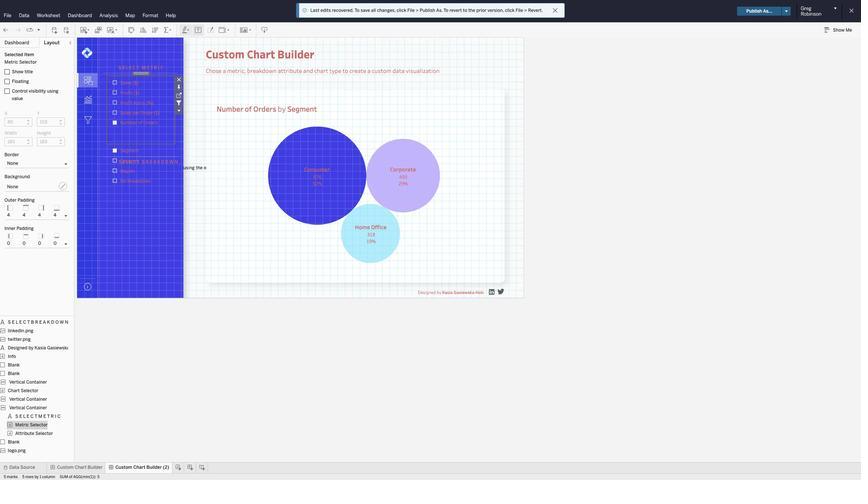 Task type: locate. For each thing, give the bounding box(es) containing it.
to right as.
[[444, 8, 449, 13]]

padding for outer padding
[[18, 198, 35, 203]]

vertical up metric
[[9, 405, 25, 410]]

save
[[361, 8, 370, 13]]

0 horizontal spatial designed by kasia gasiewska-holc
[[8, 345, 81, 351]]

metric selector
[[15, 422, 48, 428]]

file up undo icon at the top of the page
[[4, 13, 11, 18]]

y
[[37, 111, 40, 116]]

3 vertical container from the top
[[9, 405, 47, 410]]

1 vertical spatial kasia
[[35, 345, 46, 351]]

visualization
[[406, 67, 440, 74]]

2 vertical spatial container
[[26, 405, 47, 410]]

chose
[[206, 67, 222, 74]]

0 vertical spatial none
[[7, 161, 18, 166]]

5 left marks
[[4, 475, 6, 479]]

e
[[122, 64, 125, 70], [129, 64, 132, 70], [147, 64, 150, 70], [122, 159, 125, 165], [129, 159, 132, 165], [150, 159, 152, 165], [12, 320, 15, 325], [19, 320, 22, 325], [39, 320, 42, 325], [19, 414, 22, 419], [27, 414, 29, 419], [43, 414, 46, 419]]

show up the floating
[[12, 69, 24, 74]]

1 vertical spatial custom chart builder
[[57, 465, 103, 470]]

last edits recovered. to save all changes, click file > publish as. to revert to the prior version, click file > revert.
[[310, 8, 543, 13]]

2 horizontal spatial 5
[[97, 475, 100, 479]]

remove from dashboard image
[[175, 76, 183, 83]]

sum of agg(min(1)): 5
[[60, 475, 100, 479]]

edits
[[321, 8, 331, 13]]

publish inside alert
[[420, 8, 435, 13]]

new data source image
[[51, 26, 58, 34]]

blank
[[8, 362, 20, 368], [8, 371, 20, 376], [8, 439, 20, 445]]

of for orders
[[245, 104, 252, 114]]

by
[[278, 104, 286, 114], [437, 289, 442, 295], [28, 345, 33, 351], [35, 475, 39, 479]]

show
[[833, 28, 845, 33], [12, 69, 24, 74]]

0
[[7, 241, 10, 246], [23, 241, 26, 246], [38, 241, 41, 246], [54, 241, 57, 246]]

1 horizontal spatial n
[[175, 159, 178, 165]]

1 vertical spatial to
[[343, 67, 348, 74]]

1 horizontal spatial show
[[833, 28, 845, 33]]

0 horizontal spatial holc
[[71, 345, 81, 351]]

2 none button from the top
[[4, 181, 70, 192]]

show inside button
[[833, 28, 845, 33]]

1 horizontal spatial a
[[153, 159, 156, 165]]

a right create
[[368, 67, 371, 74]]

click right changes,
[[397, 8, 406, 13]]

vertical container up chart selector
[[9, 380, 47, 385]]

a inside 'application'
[[153, 159, 156, 165]]

1 vertical spatial s e l e c t   m e t r i c
[[15, 414, 61, 419]]

designed inside custom chart builder 'application'
[[418, 289, 436, 295]]

chart up sum of agg(min(1)): 5
[[75, 465, 87, 470]]

s e l e c t   b r e a k d o w n inside custom chart builder 'application'
[[119, 159, 178, 165]]

5
[[4, 475, 6, 479], [22, 475, 24, 479], [97, 475, 100, 479]]

0 vertical spatial show
[[833, 28, 845, 33]]

redo image
[[14, 26, 22, 34]]

to
[[463, 8, 467, 13], [343, 67, 348, 74]]

0 vertical spatial none button
[[4, 159, 70, 168]]

1 horizontal spatial click
[[505, 8, 515, 13]]

0 vertical spatial d
[[161, 159, 164, 165]]

0 horizontal spatial s e l e c t   m e t r i c
[[15, 414, 61, 419]]

0 vertical spatial of
[[245, 104, 252, 114]]

to left save
[[355, 8, 360, 13]]

4 4 from the left
[[54, 213, 56, 218]]

control visibility using value
[[12, 89, 58, 101]]

1 horizontal spatial b
[[142, 159, 145, 165]]

undo image
[[2, 26, 10, 34]]

1 horizontal spatial gasiewska-
[[454, 289, 476, 295]]

format workbook image
[[207, 26, 214, 34]]

sorted descending by min(1) within field list image
[[152, 26, 159, 34]]

inner
[[4, 226, 15, 231]]

1 horizontal spatial i
[[158, 64, 160, 70]]

none button up background
[[4, 159, 70, 168]]

0 horizontal spatial a
[[223, 67, 226, 74]]

chart
[[314, 67, 328, 74]]

1 vertical spatial designed
[[8, 345, 27, 351]]

totals image
[[163, 26, 172, 34]]

custom chart builder (tableau public)
[[379, 8, 488, 15]]

chart up breakdown
[[247, 47, 275, 61]]

file right changes,
[[408, 8, 415, 13]]

>
[[416, 8, 419, 13], [524, 8, 527, 13]]

kasia inside custom chart builder 'application'
[[442, 289, 453, 295]]

click right version,
[[505, 8, 515, 13]]

pause auto updates image
[[63, 26, 70, 34]]

selector up the metric selector
[[21, 388, 38, 393]]

1 vertical spatial gasiewska-
[[47, 345, 71, 351]]

1 vertical from the top
[[9, 380, 25, 385]]

0 vertical spatial padding
[[18, 198, 35, 203]]

0 vertical spatial blank
[[8, 362, 20, 368]]

custom chart builder up sum of agg(min(1)): 5
[[57, 465, 103, 470]]

data down m/a
[[9, 465, 19, 470]]

4
[[7, 213, 10, 218], [23, 213, 25, 218], [38, 213, 41, 218], [54, 213, 56, 218]]

to right type
[[343, 67, 348, 74]]

a
[[223, 67, 226, 74], [368, 67, 371, 74]]

2 container from the top
[[26, 397, 47, 402]]

chart left the (2)
[[133, 465, 145, 470]]

1 5 from the left
[[4, 475, 6, 479]]

> left revert.
[[524, 8, 527, 13]]

1 vertical spatial of
[[69, 475, 72, 479]]

recovered.
[[332, 8, 354, 13]]

new worksheet image
[[80, 26, 90, 34]]

type
[[330, 67, 341, 74]]

5 marks
[[4, 475, 18, 479]]

fix height image
[[175, 83, 183, 91]]

number
[[217, 104, 243, 114]]

w
[[169, 159, 174, 165], [60, 320, 64, 325]]

1 vertical spatial a
[[43, 320, 46, 325]]

selected
[[4, 52, 23, 57]]

dashboard
[[68, 13, 92, 18], [4, 40, 29, 45]]

k inside custom chart builder 'application'
[[157, 159, 160, 165]]

1 vertical spatial padding
[[17, 226, 34, 231]]

1 horizontal spatial k
[[157, 159, 160, 165]]

padding right outer
[[18, 198, 35, 203]]

1 horizontal spatial s e l e c t   b r e a k d o w n
[[119, 159, 178, 165]]

metric selector
[[4, 60, 37, 65]]

linkedin.png
[[8, 328, 33, 333]]

custom chart builder (2)
[[115, 465, 169, 470]]

0 horizontal spatial m
[[38, 414, 42, 419]]

0 horizontal spatial kasia
[[35, 345, 46, 351]]

3 4 from the left
[[38, 213, 41, 218]]

and
[[303, 67, 313, 74]]

0 horizontal spatial b
[[31, 320, 34, 325]]

1 horizontal spatial designed
[[418, 289, 436, 295]]

container up chart selector
[[26, 380, 47, 385]]

of
[[245, 104, 252, 114], [69, 475, 72, 479]]

selector
[[21, 388, 38, 393], [30, 422, 48, 428], [35, 431, 53, 436]]

t
[[136, 64, 139, 70], [151, 64, 153, 70], [136, 159, 139, 165], [27, 320, 30, 325], [35, 414, 37, 419], [47, 414, 50, 419]]

floating
[[12, 79, 29, 84]]

of right sum
[[69, 475, 72, 479]]

2 vertical from the top
[[9, 397, 25, 402]]

0 vertical spatial vertical
[[9, 380, 25, 385]]

selector up attribute selector
[[30, 422, 48, 428]]

2 vertical spatial selector
[[35, 431, 53, 436]]

1 horizontal spatial publish
[[747, 9, 762, 14]]

b inside 'application'
[[142, 159, 145, 165]]

last edits recovered. to save all changes, click file > publish as. to revert to the prior version, click file > revert. alert
[[310, 7, 543, 14]]

replay animation image right redo image
[[26, 26, 34, 34]]

data up redo image
[[19, 13, 29, 18]]

5 left rows
[[22, 475, 24, 479]]

1 none from the top
[[7, 161, 18, 166]]

vertical container down chart selector
[[9, 397, 47, 402]]

1 vertical spatial d
[[51, 320, 54, 325]]

none button
[[4, 159, 70, 168], [4, 181, 70, 192]]

1 vertical spatial data
[[9, 465, 19, 470]]

vertical down chart selector
[[9, 397, 25, 402]]

number of orders by segment
[[217, 104, 317, 114]]

item
[[24, 52, 34, 57]]

vertical container up the metric selector
[[9, 405, 47, 410]]

0 horizontal spatial o
[[55, 320, 59, 325]]

0 vertical spatial holc
[[476, 289, 484, 295]]

publish inside 'button'
[[747, 9, 762, 14]]

selector down the metric selector
[[35, 431, 53, 436]]

0 vertical spatial m
[[142, 64, 146, 70]]

Height text field
[[37, 137, 65, 146]]

2 blank from the top
[[8, 371, 20, 376]]

1 to from the left
[[355, 8, 360, 13]]

1 horizontal spatial o
[[165, 159, 168, 165]]

0 horizontal spatial >
[[416, 8, 419, 13]]

builder left the (2)
[[147, 465, 162, 470]]

2 vertical spatial vertical
[[9, 405, 25, 410]]

padding for inner padding
[[17, 226, 34, 231]]

last
[[310, 8, 320, 13]]

holc inside custom chart builder 'application'
[[476, 289, 484, 295]]

i
[[158, 64, 160, 70], [55, 414, 56, 419]]

1 horizontal spatial >
[[524, 8, 527, 13]]

0 vertical spatial a
[[153, 159, 156, 165]]

chart down the info
[[8, 388, 20, 393]]

s e l e c t   m e t r i c
[[119, 64, 163, 70], [15, 414, 61, 419]]

o
[[165, 159, 168, 165], [55, 320, 59, 325]]

custom chart builder up breakdown
[[206, 47, 315, 61]]

width
[[4, 131, 17, 136]]

outer
[[4, 198, 16, 203]]

1 vertical spatial container
[[26, 397, 47, 402]]

0 vertical spatial kasia
[[442, 289, 453, 295]]

5 rows by 1 column
[[22, 475, 55, 479]]

0 vertical spatial gasiewska-
[[454, 289, 476, 295]]

1 > from the left
[[416, 8, 419, 13]]

selector for attribute selector
[[35, 431, 53, 436]]

1 horizontal spatial d
[[161, 159, 164, 165]]

1 horizontal spatial dashboard
[[68, 13, 92, 18]]

of left orders at top
[[245, 104, 252, 114]]

robinson
[[801, 11, 822, 17]]

2 4 from the left
[[23, 213, 25, 218]]

l
[[126, 64, 128, 70], [126, 159, 128, 165], [16, 320, 18, 325], [23, 414, 26, 419]]

c
[[133, 64, 135, 70], [160, 64, 163, 70], [133, 159, 136, 165], [23, 320, 26, 325], [30, 414, 34, 419], [57, 414, 61, 419]]

file left revert.
[[516, 8, 523, 13]]

dashboard up selected
[[4, 40, 29, 45]]

1
[[40, 475, 41, 479]]

0 vertical spatial data
[[19, 13, 29, 18]]

holc
[[476, 289, 484, 295], [71, 345, 81, 351]]

1 vertical spatial selector
[[30, 422, 48, 428]]

0 vertical spatial vertical container
[[9, 380, 47, 385]]

1 vertical spatial k
[[47, 320, 50, 325]]

1 vertical spatial w
[[60, 320, 64, 325]]

0 horizontal spatial gasiewska-
[[47, 345, 71, 351]]

2 vertical spatial blank
[[8, 439, 20, 445]]

1 horizontal spatial 5
[[22, 475, 24, 479]]

vertical up chart selector
[[9, 380, 25, 385]]

0 horizontal spatial show
[[12, 69, 24, 74]]

segment
[[287, 104, 317, 114]]

1 horizontal spatial m
[[142, 64, 146, 70]]

b
[[142, 159, 145, 165], [31, 320, 34, 325]]

0 vertical spatial i
[[158, 64, 160, 70]]

2 5 from the left
[[22, 475, 24, 479]]

publish
[[420, 8, 435, 13], [747, 9, 762, 14]]

(2)
[[163, 465, 169, 470]]

2 none from the top
[[7, 184, 18, 189]]

d
[[161, 159, 164, 165], [51, 320, 54, 325]]

0 horizontal spatial s e l e c t   b r e a k d o w n
[[8, 320, 68, 325]]

1 vertical spatial b
[[31, 320, 34, 325]]

dashboard up new worksheet icon
[[68, 13, 92, 18]]

1 vertical spatial none button
[[4, 181, 70, 192]]

builder up the attribute
[[278, 47, 315, 61]]

1 horizontal spatial to
[[444, 8, 449, 13]]

0 vertical spatial custom chart builder
[[206, 47, 315, 61]]

1 horizontal spatial custom chart builder
[[206, 47, 315, 61]]

0 horizontal spatial 5
[[4, 475, 6, 479]]

fit image
[[219, 26, 230, 34]]

to left the
[[463, 8, 467, 13]]

3 container from the top
[[26, 405, 47, 410]]

hide mark labels image
[[195, 26, 202, 34]]

0 horizontal spatial to
[[355, 8, 360, 13]]

1 horizontal spatial of
[[245, 104, 252, 114]]

1 vertical spatial designed by kasia gasiewska-holc
[[8, 345, 81, 351]]

click
[[397, 8, 406, 13], [505, 8, 515, 13]]

1 horizontal spatial to
[[463, 8, 467, 13]]

publish left as.
[[420, 8, 435, 13]]

column
[[42, 475, 55, 479]]

publish left as...
[[747, 9, 762, 14]]

source
[[20, 465, 35, 470]]

Y text field
[[37, 118, 65, 127]]

padding right inner
[[17, 226, 34, 231]]

marks. press enter to open the view data window.. use arrow keys to navigate data visualization elements. image
[[77, 70, 98, 90], [108, 77, 173, 128], [77, 90, 98, 110], [77, 109, 98, 130], [215, 118, 493, 125], [215, 127, 493, 263], [108, 146, 173, 186], [83, 282, 92, 291]]

show for show me
[[833, 28, 845, 33]]

gasiewska-
[[454, 289, 476, 295], [47, 345, 71, 351]]

vertical
[[9, 380, 25, 385], [9, 397, 25, 402], [9, 405, 25, 410]]

1 horizontal spatial holc
[[476, 289, 484, 295]]

0 vertical spatial n
[[175, 159, 178, 165]]

3 vertical from the top
[[9, 405, 25, 410]]

w inside custom chart builder 'application'
[[169, 159, 174, 165]]

0 vertical spatial selector
[[21, 388, 38, 393]]

container down chart selector
[[26, 397, 47, 402]]

1 none button from the top
[[4, 159, 70, 168]]

image image
[[93, 33, 193, 308], [82, 47, 93, 58], [202, 84, 514, 293], [498, 289, 505, 294], [489, 289, 495, 295]]

1 vertical spatial blank
[[8, 371, 20, 376]]

replay animation image
[[26, 26, 34, 34], [36, 27, 41, 32]]

custom chart builder
[[206, 47, 315, 61], [57, 465, 103, 470]]

container up the metric selector
[[26, 405, 47, 410]]

4 0 from the left
[[54, 241, 57, 246]]

builder
[[420, 8, 441, 15], [278, 47, 315, 61], [88, 465, 103, 470], [147, 465, 162, 470]]

custom inside custom chart builder 'application'
[[206, 47, 245, 61]]

to inside 'application'
[[343, 67, 348, 74]]

none down border
[[7, 161, 18, 166]]

0 horizontal spatial publish
[[420, 8, 435, 13]]

show left me
[[833, 28, 845, 33]]

collapse image
[[68, 41, 73, 45]]

1 vertical spatial dashboard
[[4, 40, 29, 45]]

download image
[[261, 26, 268, 34]]

1 vertical spatial show
[[12, 69, 24, 74]]

none down background
[[7, 184, 18, 189]]

0 horizontal spatial to
[[343, 67, 348, 74]]

0 vertical spatial o
[[165, 159, 168, 165]]

sum
[[60, 475, 68, 479]]

a right chose
[[223, 67, 226, 74]]

1 vertical spatial n
[[65, 320, 68, 325]]

n inside custom chart builder 'application'
[[175, 159, 178, 165]]

> left as.
[[416, 8, 419, 13]]

of inside custom chart builder 'application'
[[245, 104, 252, 114]]

logo.png
[[8, 448, 26, 453]]

5 right agg(min(1)):
[[97, 475, 100, 479]]

none button down background
[[4, 181, 70, 192]]

0 vertical spatial b
[[142, 159, 145, 165]]

using
[[47, 89, 58, 94]]

none button for border
[[4, 159, 70, 168]]

1 horizontal spatial s e l e c t   m e t r i c
[[119, 64, 163, 70]]

1 horizontal spatial a
[[368, 67, 371, 74]]

3 blank from the top
[[8, 439, 20, 445]]

show/hide cards image
[[240, 26, 252, 34]]

m
[[142, 64, 146, 70], [38, 414, 42, 419]]

revert
[[450, 8, 462, 13]]

1 vertical spatial vertical container
[[9, 397, 47, 402]]

0 horizontal spatial a
[[43, 320, 46, 325]]

kasia
[[442, 289, 453, 295], [35, 345, 46, 351]]

0 horizontal spatial n
[[65, 320, 68, 325]]

1 vertical spatial none
[[7, 184, 18, 189]]

replay animation image left new data source icon
[[36, 27, 41, 32]]

a
[[153, 159, 156, 165], [43, 320, 46, 325]]



Task type: describe. For each thing, give the bounding box(es) containing it.
2 > from the left
[[524, 8, 527, 13]]

twitter.png
[[8, 337, 31, 342]]

map
[[125, 13, 135, 18]]

chart inside custom chart builder 'application'
[[247, 47, 275, 61]]

0 horizontal spatial file
[[4, 13, 11, 18]]

rows
[[25, 475, 34, 479]]

prior
[[477, 8, 487, 13]]

info image
[[302, 8, 307, 13]]

i inside 'application'
[[158, 64, 160, 70]]

border
[[4, 152, 19, 157]]

worksheet
[[37, 13, 60, 18]]

highlight image
[[182, 26, 190, 34]]

show for show title
[[12, 69, 24, 74]]

3 5 from the left
[[97, 475, 100, 479]]

show title
[[12, 69, 33, 74]]

1 vertical spatial s e l e c t   b r e a k d o w n
[[8, 320, 68, 325]]

1 horizontal spatial file
[[408, 8, 415, 13]]

breakdown
[[247, 67, 277, 74]]

greg
[[801, 6, 812, 11]]

of for agg(min(1)):
[[69, 475, 72, 479]]

help
[[166, 13, 176, 18]]

me
[[846, 28, 852, 33]]

analysis
[[99, 13, 118, 18]]

background
[[4, 174, 30, 179]]

publish as...
[[747, 9, 772, 14]]

3 0 from the left
[[38, 241, 41, 246]]

agg(min(1)):
[[73, 475, 96, 479]]

title
[[25, 69, 33, 74]]

the
[[469, 8, 475, 13]]

1 4 from the left
[[7, 213, 10, 218]]

designed by kasia gasiewska-holc inside custom chart builder 'application'
[[418, 289, 484, 295]]

data for data source
[[9, 465, 19, 470]]

1 horizontal spatial replay animation image
[[36, 27, 41, 32]]

selector for chart selector
[[21, 388, 38, 393]]

1 0 from the left
[[7, 241, 10, 246]]

attribute
[[15, 431, 34, 436]]

2 a from the left
[[368, 67, 371, 74]]

marks
[[7, 475, 18, 479]]

0 vertical spatial dashboard
[[68, 13, 92, 18]]

custom chart builder application
[[74, 33, 861, 462]]

0 horizontal spatial k
[[47, 320, 50, 325]]

2 horizontal spatial file
[[516, 8, 523, 13]]

show me button
[[821, 24, 859, 36]]

5 for 5 rows by 1 column
[[22, 475, 24, 479]]

format
[[143, 13, 158, 18]]

m inside 'application'
[[142, 64, 146, 70]]

(tableau
[[442, 8, 467, 15]]

2 0 from the left
[[23, 241, 26, 246]]

attribute
[[278, 67, 302, 74]]

1 vertical spatial o
[[55, 320, 59, 325]]

custom
[[372, 67, 391, 74]]

data source
[[9, 465, 35, 470]]

o inside 'application'
[[165, 159, 168, 165]]

outer padding
[[4, 198, 35, 203]]

inner padding
[[4, 226, 34, 231]]

m/a
[[8, 457, 17, 462]]

1 vertical spatial holc
[[71, 345, 81, 351]]

custom chart builder inside 'application'
[[206, 47, 315, 61]]

data for data
[[19, 13, 29, 18]]

0 horizontal spatial custom chart builder
[[57, 465, 103, 470]]

public)
[[468, 8, 488, 15]]

data
[[393, 67, 405, 74]]

clear sheet image
[[106, 26, 118, 34]]

builder left (tableau
[[420, 8, 441, 15]]

0 horizontal spatial w
[[60, 320, 64, 325]]

use as filter image
[[175, 99, 183, 107]]

0 horizontal spatial replay animation image
[[26, 26, 34, 34]]

more options image
[[175, 107, 183, 115]]

attribute selector
[[15, 431, 53, 436]]

2 to from the left
[[444, 8, 449, 13]]

create
[[350, 67, 366, 74]]

height
[[37, 131, 51, 136]]

5 for 5 marks
[[4, 475, 6, 479]]

selected item metric selector
[[4, 52, 37, 65]]

go to sheet image
[[175, 91, 183, 99]]

0 horizontal spatial designed
[[8, 345, 27, 351]]

1 blank from the top
[[8, 362, 20, 368]]

button
[[18, 457, 32, 462]]

layout
[[44, 40, 60, 45]]

builder up agg(min(1)):
[[88, 465, 103, 470]]

duplicate image
[[95, 26, 102, 34]]

gasiewska- inside custom chart builder 'application'
[[454, 289, 476, 295]]

1 a from the left
[[223, 67, 226, 74]]

to inside alert
[[463, 8, 467, 13]]

greg robinson
[[801, 6, 822, 17]]

1 container from the top
[[26, 380, 47, 385]]

chart right changes,
[[403, 8, 419, 15]]

metric
[[15, 422, 29, 428]]

0 horizontal spatial dashboard
[[4, 40, 29, 45]]

d inside 'application'
[[161, 159, 164, 165]]

x
[[4, 111, 8, 116]]

X text field
[[4, 118, 32, 127]]

1 click from the left
[[397, 8, 406, 13]]

none for border
[[7, 161, 18, 166]]

revert.
[[528, 8, 543, 13]]

control
[[12, 89, 28, 94]]

publish as... button
[[737, 7, 782, 16]]

visibility
[[29, 89, 46, 94]]

chart selector
[[8, 388, 38, 393]]

m/a button
[[8, 457, 32, 462]]

builder inside custom chart builder 'application'
[[278, 47, 315, 61]]

chose a metric, breakdown attribute and chart type to create a custom data visualization
[[206, 67, 441, 74]]

as...
[[763, 9, 772, 14]]

metric,
[[227, 67, 246, 74]]

1 vertical spatial m
[[38, 414, 42, 419]]

selector for metric selector
[[30, 422, 48, 428]]

2 vertical container from the top
[[9, 397, 47, 402]]

s e l e c t   m e t r i c inside custom chart builder 'application'
[[119, 64, 163, 70]]

all
[[371, 8, 376, 13]]

show me
[[833, 28, 852, 33]]

Width text field
[[4, 137, 32, 146]]

1 vertical spatial i
[[55, 414, 56, 419]]

1 vertical container from the top
[[9, 380, 47, 385]]

orders
[[253, 104, 276, 114]]

changes,
[[377, 8, 396, 13]]

none for background
[[7, 184, 18, 189]]

none button for background
[[4, 181, 70, 192]]

2 click from the left
[[505, 8, 515, 13]]

as.
[[436, 8, 443, 13]]

swap rows and columns image
[[128, 26, 135, 34]]

sorted ascending by min(1) within field list image
[[140, 26, 147, 34]]

version,
[[488, 8, 504, 13]]

0 horizontal spatial d
[[51, 320, 54, 325]]

value
[[12, 96, 23, 101]]

info
[[8, 354, 16, 359]]



Task type: vqa. For each thing, say whether or not it's contained in the screenshot.
Number of Orders by Segment
yes



